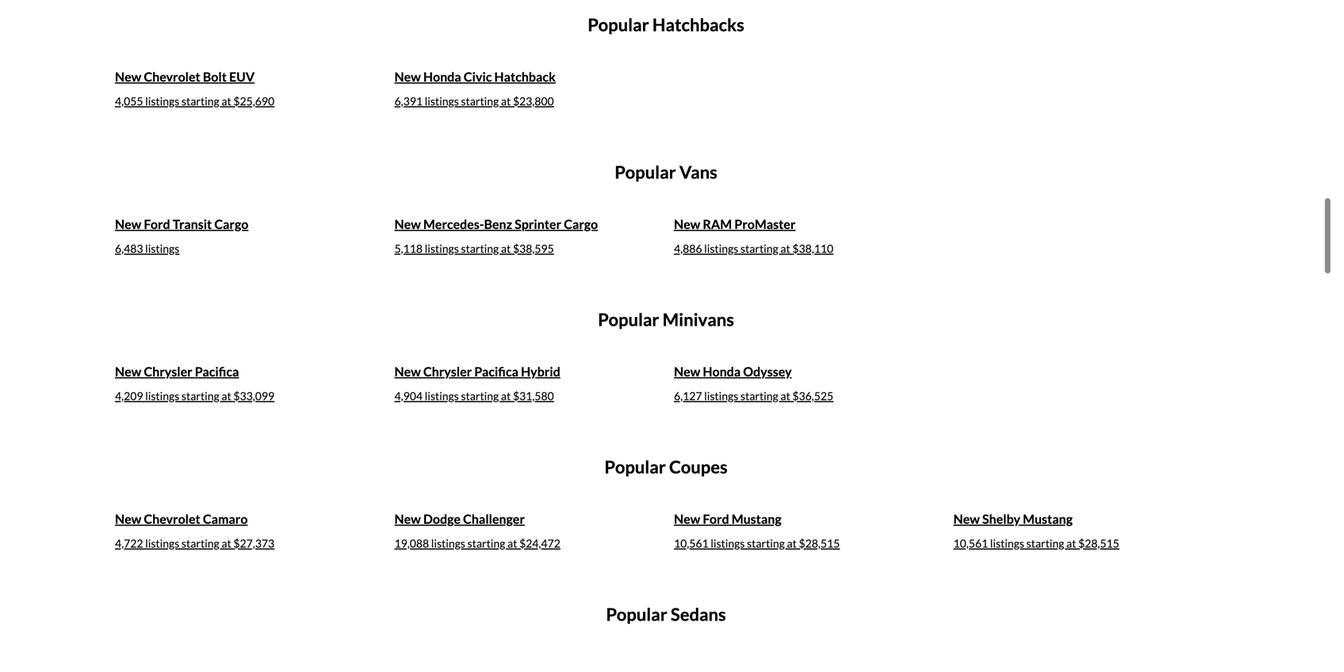 Task type: locate. For each thing, give the bounding box(es) containing it.
0 vertical spatial honda
[[423, 69, 461, 84]]

4,886 listings starting at $38,110
[[674, 242, 834, 255]]

4,886
[[674, 242, 702, 255]]

1 horizontal spatial mustang
[[1023, 511, 1073, 527]]

ford
[[144, 216, 170, 232], [703, 511, 729, 527]]

new for new honda odyssey
[[674, 364, 700, 379]]

popular sedans
[[606, 604, 726, 625]]

new up 4,904
[[395, 364, 421, 379]]

1 vertical spatial honda
[[703, 364, 741, 379]]

listings down the new chrysler pacifica
[[145, 389, 179, 403]]

2 10,561 from the left
[[954, 537, 988, 550]]

starting for new chevrolet camaro
[[182, 537, 219, 550]]

new dodge challenger
[[395, 511, 525, 527]]

1 horizontal spatial $28,515
[[1079, 537, 1120, 550]]

1 10,561 listings starting at $28,515 from the left
[[674, 537, 840, 550]]

honda
[[423, 69, 461, 84], [703, 364, 741, 379]]

$28,515
[[799, 537, 840, 550], [1079, 537, 1120, 550]]

listings right the 6,391 at the left top of page
[[425, 94, 459, 108]]

$27,373
[[233, 537, 274, 550]]

listings for new dodge challenger
[[431, 537, 465, 550]]

starting for new chrysler pacifica
[[182, 389, 219, 403]]

starting for new ram promaster
[[741, 242, 778, 255]]

ford up 6,483 listings
[[144, 216, 170, 232]]

6,127 listings starting at $36,525
[[674, 389, 834, 403]]

ford down "coupes"
[[703, 511, 729, 527]]

1 vertical spatial chevrolet
[[144, 511, 200, 527]]

$36,525
[[793, 389, 834, 403]]

cargo right transit
[[214, 216, 248, 232]]

new up 4,886
[[674, 216, 700, 232]]

new down "coupes"
[[674, 511, 700, 527]]

new up 4,722
[[115, 511, 141, 527]]

listings down new chevrolet bolt euv
[[145, 94, 179, 108]]

at for new shelby mustang
[[1067, 537, 1076, 550]]

$23,800
[[513, 94, 554, 108]]

2 mustang from the left
[[1023, 511, 1073, 527]]

1 horizontal spatial 10,561
[[954, 537, 988, 550]]

pacifica
[[195, 364, 239, 379], [474, 364, 519, 379]]

popular vans
[[615, 162, 717, 182]]

6,391 listings starting at $23,800
[[395, 94, 554, 108]]

1 10,561 from the left
[[674, 537, 709, 550]]

new for new ford mustang
[[674, 511, 700, 527]]

$24,472
[[519, 537, 560, 550]]

honda left civic
[[423, 69, 461, 84]]

popular for popular coupes
[[605, 457, 666, 477]]

starting down new ford mustang
[[747, 537, 785, 550]]

new for new shelby mustang
[[954, 511, 980, 527]]

2 10,561 listings starting at $28,515 from the left
[[954, 537, 1120, 550]]

new for new chrysler pacifica
[[115, 364, 141, 379]]

4,722 listings starting at $27,373
[[115, 537, 274, 550]]

0 vertical spatial chevrolet
[[144, 69, 200, 84]]

popular for popular minivans
[[598, 309, 659, 330]]

chevrolet up "4,722 listings starting at $27,373"
[[144, 511, 200, 527]]

4,904 listings starting at $31,580
[[395, 389, 554, 403]]

4,055 listings starting at $25,690
[[115, 94, 274, 108]]

vans
[[679, 162, 717, 182]]

new up 19,088
[[395, 511, 421, 527]]

at for new dodge challenger
[[508, 537, 517, 550]]

new up 6,127 at the bottom
[[674, 364, 700, 379]]

4,209 listings starting at $33,099
[[115, 389, 274, 403]]

2 pacifica from the left
[[474, 364, 519, 379]]

listings down new shelby mustang
[[990, 537, 1024, 550]]

new
[[115, 69, 141, 84], [395, 69, 421, 84], [115, 216, 141, 232], [395, 216, 421, 232], [674, 216, 700, 232], [115, 364, 141, 379], [395, 364, 421, 379], [674, 364, 700, 379], [115, 511, 141, 527], [395, 511, 421, 527], [674, 511, 700, 527], [954, 511, 980, 527]]

at for new mercedes-benz sprinter cargo
[[501, 242, 511, 255]]

1 horizontal spatial ford
[[703, 511, 729, 527]]

$31,580
[[513, 389, 554, 403]]

starting down bolt
[[182, 94, 219, 108]]

ford for mustang
[[703, 511, 729, 527]]

honda up 6,127 listings starting at $36,525
[[703, 364, 741, 379]]

1 chevrolet from the top
[[144, 69, 200, 84]]

mustang for new ford mustang
[[732, 511, 782, 527]]

1 horizontal spatial honda
[[703, 364, 741, 379]]

$38,595
[[513, 242, 554, 255]]

2 $28,515 from the left
[[1079, 537, 1120, 550]]

starting down challenger
[[468, 537, 505, 550]]

starting for new chrysler pacifica hybrid
[[461, 389, 499, 403]]

pacifica up 4,904 listings starting at $31,580
[[474, 364, 519, 379]]

0 horizontal spatial pacifica
[[195, 364, 239, 379]]

pacifica up 4,209 listings starting at $33,099
[[195, 364, 239, 379]]

1 cargo from the left
[[214, 216, 248, 232]]

listings down the mercedes-
[[425, 242, 459, 255]]

new up 6,483
[[115, 216, 141, 232]]

6,127
[[674, 389, 702, 403]]

new left shelby
[[954, 511, 980, 527]]

starting for new shelby mustang
[[1027, 537, 1064, 550]]

0 horizontal spatial 10,561
[[674, 537, 709, 550]]

mercedes-
[[423, 216, 484, 232]]

starting down new mercedes-benz sprinter cargo
[[461, 242, 499, 255]]

0 horizontal spatial mustang
[[732, 511, 782, 527]]

6,483 listings
[[115, 242, 179, 255]]

starting down promaster
[[741, 242, 778, 255]]

sedans
[[671, 604, 726, 625]]

1 horizontal spatial 10,561 listings starting at $28,515
[[954, 537, 1120, 550]]

new for new ram promaster
[[674, 216, 700, 232]]

ram
[[703, 216, 732, 232]]

5,118 listings starting at $38,595
[[395, 242, 554, 255]]

chrysler for new chrysler pacifica hybrid
[[423, 364, 472, 379]]

minivans
[[663, 309, 734, 330]]

listings for new chrysler pacifica hybrid
[[425, 389, 459, 403]]

cargo
[[214, 216, 248, 232], [564, 216, 598, 232]]

2 chrysler from the left
[[423, 364, 472, 379]]

chevrolet
[[144, 69, 200, 84], [144, 511, 200, 527]]

1 chrysler from the left
[[144, 364, 192, 379]]

1 pacifica from the left
[[195, 364, 239, 379]]

new chevrolet camaro
[[115, 511, 248, 527]]

pacifica for new chrysler pacifica
[[195, 364, 239, 379]]

1 horizontal spatial chrysler
[[423, 364, 472, 379]]

coupes
[[669, 457, 728, 477]]

10,561 listings starting at $28,515 down new shelby mustang
[[954, 537, 1120, 550]]

starting down new shelby mustang
[[1027, 537, 1064, 550]]

1 horizontal spatial cargo
[[564, 216, 598, 232]]

starting
[[182, 94, 219, 108], [461, 94, 499, 108], [461, 242, 499, 255], [741, 242, 778, 255], [182, 389, 219, 403], [461, 389, 499, 403], [741, 389, 778, 403], [182, 537, 219, 550], [468, 537, 505, 550], [747, 537, 785, 550], [1027, 537, 1064, 550]]

10,561 down shelby
[[954, 537, 988, 550]]

0 horizontal spatial ford
[[144, 216, 170, 232]]

starting down odyssey
[[741, 389, 778, 403]]

new shelby mustang
[[954, 511, 1073, 527]]

19,088
[[395, 537, 429, 550]]

popular
[[588, 14, 649, 35], [615, 162, 676, 182], [598, 309, 659, 330], [605, 457, 666, 477], [606, 604, 667, 625]]

0 horizontal spatial $28,515
[[799, 537, 840, 550]]

6,391
[[395, 94, 423, 108]]

mustang
[[732, 511, 782, 527], [1023, 511, 1073, 527]]

cargo right the sprinter
[[564, 216, 598, 232]]

4,209
[[115, 389, 143, 403]]

0 horizontal spatial cargo
[[214, 216, 248, 232]]

starting down the new chrysler pacifica
[[182, 389, 219, 403]]

new up 4,209
[[115, 364, 141, 379]]

2 chevrolet from the top
[[144, 511, 200, 527]]

0 horizontal spatial chrysler
[[144, 364, 192, 379]]

1 vertical spatial ford
[[703, 511, 729, 527]]

10,561
[[674, 537, 709, 550], [954, 537, 988, 550]]

4,055
[[115, 94, 143, 108]]

chrysler
[[144, 364, 192, 379], [423, 364, 472, 379]]

at for new honda odyssey
[[781, 389, 790, 403]]

0 horizontal spatial 10,561 listings starting at $28,515
[[674, 537, 840, 550]]

listings for new chevrolet bolt euv
[[145, 94, 179, 108]]

listings for new chevrolet camaro
[[145, 537, 179, 550]]

chevrolet up the 4,055 listings starting at $25,690
[[144, 69, 200, 84]]

new for new mercedes-benz sprinter cargo
[[395, 216, 421, 232]]

listings for new shelby mustang
[[990, 537, 1024, 550]]

promaster
[[734, 216, 796, 232]]

chevrolet for popular hatchbacks
[[144, 69, 200, 84]]

10,561 down new ford mustang
[[674, 537, 709, 550]]

new up 5,118
[[395, 216, 421, 232]]

listings down ram
[[704, 242, 738, 255]]

new up the 6,391 at the left top of page
[[395, 69, 421, 84]]

1 $28,515 from the left
[[799, 537, 840, 550]]

starting for new ford mustang
[[747, 537, 785, 550]]

listings down new ford transit cargo
[[145, 242, 179, 255]]

listings down the dodge
[[431, 537, 465, 550]]

challenger
[[463, 511, 525, 527]]

chrysler up 4,904 listings starting at $31,580
[[423, 364, 472, 379]]

honda for odyssey
[[703, 364, 741, 379]]

0 vertical spatial ford
[[144, 216, 170, 232]]

10,561 listings starting at $28,515 down new ford mustang
[[674, 537, 840, 550]]

listings right 4,904
[[425, 389, 459, 403]]

at for new honda civic hatchback
[[501, 94, 511, 108]]

listings down new chevrolet camaro
[[145, 537, 179, 550]]

listings down new ford mustang
[[711, 537, 745, 550]]

5,118
[[395, 242, 423, 255]]

1 horizontal spatial pacifica
[[474, 364, 519, 379]]

new up 4,055
[[115, 69, 141, 84]]

$28,515 for new ford mustang
[[799, 537, 840, 550]]

1 mustang from the left
[[732, 511, 782, 527]]

0 horizontal spatial honda
[[423, 69, 461, 84]]

6,483
[[115, 242, 143, 255]]

listings
[[145, 94, 179, 108], [425, 94, 459, 108], [145, 242, 179, 255], [425, 242, 459, 255], [704, 242, 738, 255], [145, 389, 179, 403], [425, 389, 459, 403], [704, 389, 738, 403], [145, 537, 179, 550], [431, 537, 465, 550], [711, 537, 745, 550], [990, 537, 1024, 550]]

4,722
[[115, 537, 143, 550]]

at
[[222, 94, 231, 108], [501, 94, 511, 108], [501, 242, 511, 255], [781, 242, 790, 255], [222, 389, 231, 403], [501, 389, 511, 403], [781, 389, 790, 403], [222, 537, 231, 550], [508, 537, 517, 550], [787, 537, 797, 550], [1067, 537, 1076, 550]]

listings for new ford mustang
[[711, 537, 745, 550]]

starting down new chrysler pacifica hybrid
[[461, 389, 499, 403]]

listings down new honda odyssey
[[704, 389, 738, 403]]

new honda odyssey
[[674, 364, 792, 379]]

10,561 listings starting at $28,515
[[674, 537, 840, 550], [954, 537, 1120, 550]]

honda for civic
[[423, 69, 461, 84]]

starting down new chevrolet camaro
[[182, 537, 219, 550]]

chrysler up 4,209 listings starting at $33,099
[[144, 364, 192, 379]]

new for new chrysler pacifica hybrid
[[395, 364, 421, 379]]

starting down civic
[[461, 94, 499, 108]]

10,561 listings starting at $28,515 for ford
[[674, 537, 840, 550]]



Task type: vqa. For each thing, say whether or not it's contained in the screenshot.
$25,250 mi
no



Task type: describe. For each thing, give the bounding box(es) containing it.
new chevrolet bolt euv
[[115, 69, 255, 84]]

listings for new mercedes-benz sprinter cargo
[[425, 242, 459, 255]]

10,561 listings starting at $28,515 for shelby
[[954, 537, 1120, 550]]

euv
[[229, 69, 255, 84]]

new for new chevrolet camaro
[[115, 511, 141, 527]]

starting for new mercedes-benz sprinter cargo
[[461, 242, 499, 255]]

at for new ford mustang
[[787, 537, 797, 550]]

popular for popular sedans
[[606, 604, 667, 625]]

listings for new ram promaster
[[704, 242, 738, 255]]

new for new chevrolet bolt euv
[[115, 69, 141, 84]]

popular for popular hatchbacks
[[588, 14, 649, 35]]

odyssey
[[743, 364, 792, 379]]

4,904
[[395, 389, 423, 403]]

hatchbacks
[[652, 14, 744, 35]]

new chrysler pacifica hybrid
[[395, 364, 560, 379]]

new honda civic hatchback
[[395, 69, 556, 84]]

new ford transit cargo
[[115, 216, 248, 232]]

listings for new honda civic hatchback
[[425, 94, 459, 108]]

new mercedes-benz sprinter cargo
[[395, 216, 598, 232]]

chevrolet for popular coupes
[[144, 511, 200, 527]]

listings for new chrysler pacifica
[[145, 389, 179, 403]]

sprinter
[[515, 216, 561, 232]]

new for new honda civic hatchback
[[395, 69, 421, 84]]

at for new chrysler pacifica hybrid
[[501, 389, 511, 403]]

at for new chevrolet bolt euv
[[222, 94, 231, 108]]

10,561 for shelby
[[954, 537, 988, 550]]

2 cargo from the left
[[564, 216, 598, 232]]

benz
[[484, 216, 512, 232]]

ford for transit
[[144, 216, 170, 232]]

19,088 listings starting at $24,472
[[395, 537, 560, 550]]

listings for new honda odyssey
[[704, 389, 738, 403]]

new ford mustang
[[674, 511, 782, 527]]

popular hatchbacks
[[588, 14, 744, 35]]

new for new ford transit cargo
[[115, 216, 141, 232]]

popular for popular vans
[[615, 162, 676, 182]]

$25,690
[[233, 94, 274, 108]]

$33,099
[[233, 389, 274, 403]]

bolt
[[203, 69, 227, 84]]

starting for new honda civic hatchback
[[461, 94, 499, 108]]

dodge
[[423, 511, 461, 527]]

shelby
[[982, 511, 1020, 527]]

$28,515 for new shelby mustang
[[1079, 537, 1120, 550]]

10,561 for ford
[[674, 537, 709, 550]]

hybrid
[[521, 364, 560, 379]]

transit
[[173, 216, 212, 232]]

at for new ram promaster
[[781, 242, 790, 255]]

starting for new chevrolet bolt euv
[[182, 94, 219, 108]]

starting for new honda odyssey
[[741, 389, 778, 403]]

at for new chrysler pacifica
[[222, 389, 231, 403]]

at for new chevrolet camaro
[[222, 537, 231, 550]]

new ram promaster
[[674, 216, 796, 232]]

new chrysler pacifica
[[115, 364, 239, 379]]

popular minivans
[[598, 309, 734, 330]]

pacifica for new chrysler pacifica hybrid
[[474, 364, 519, 379]]

hatchback
[[494, 69, 556, 84]]

starting for new dodge challenger
[[468, 537, 505, 550]]

popular coupes
[[605, 457, 728, 477]]

civic
[[464, 69, 492, 84]]

new for new dodge challenger
[[395, 511, 421, 527]]

camaro
[[203, 511, 248, 527]]

$38,110
[[793, 242, 834, 255]]

chrysler for new chrysler pacifica
[[144, 364, 192, 379]]

mustang for new shelby mustang
[[1023, 511, 1073, 527]]



